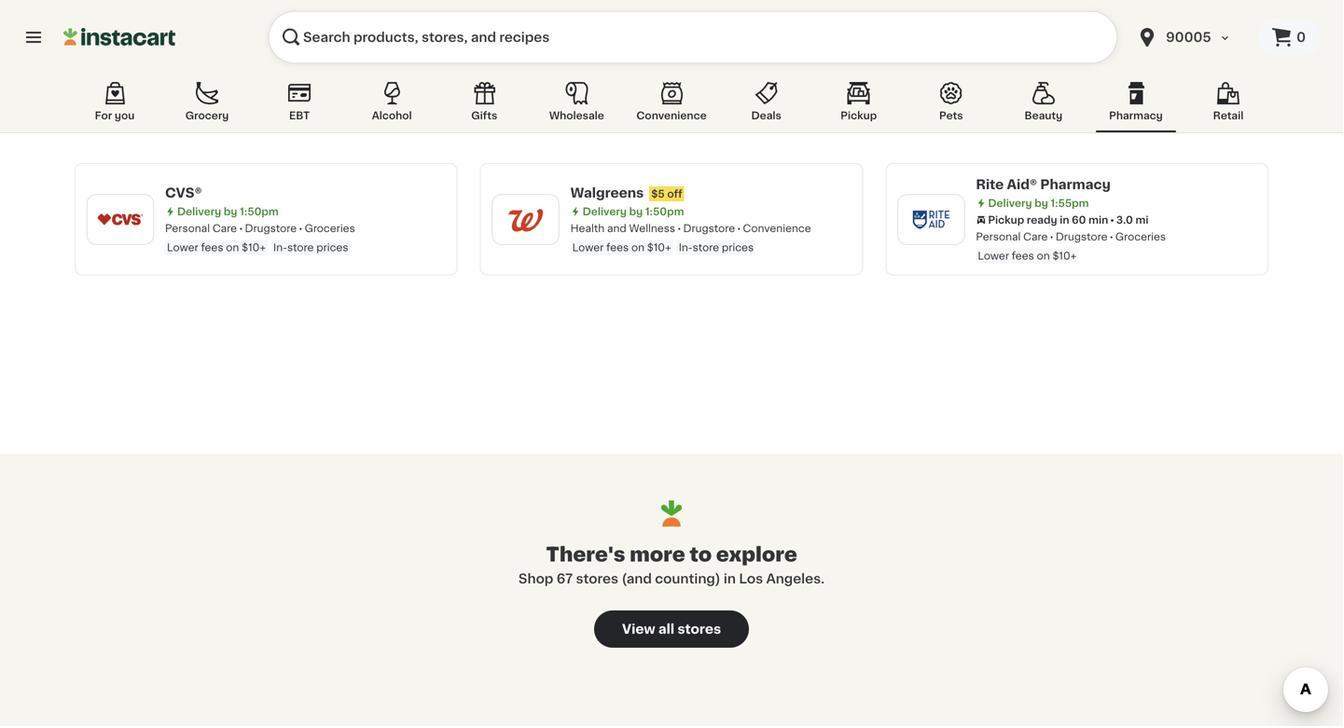 Task type: locate. For each thing, give the bounding box(es) containing it.
1:50pm up personal care drugstore groceries lower fees on $10+ in-store prices
[[240, 207, 279, 217]]

prices inside health and wellness drugstore convenience lower fees on $10+ in-store prices
[[722, 243, 754, 253]]

health and wellness drugstore convenience lower fees on $10+ in-store prices
[[571, 223, 811, 253]]

1 vertical spatial stores
[[678, 623, 721, 636]]

grocery
[[185, 111, 229, 121]]

drugstore inside personal care drugstore groceries lower fees on $10+
[[1056, 232, 1108, 242]]

2 delivery by 1:50pm from the left
[[583, 207, 684, 217]]

there's more to explore shop 67 stores (and counting) in los angeles.
[[519, 545, 825, 586]]

1 horizontal spatial prices
[[722, 243, 754, 253]]

stores
[[576, 573, 619, 586], [678, 623, 721, 636]]

delivery down aid®
[[988, 198, 1033, 209]]

delivery by 1:50pm for and
[[583, 207, 684, 217]]

personal inside personal care drugstore groceries lower fees on $10+
[[976, 232, 1021, 242]]

0 horizontal spatial convenience
[[637, 111, 707, 121]]

mi
[[1136, 215, 1149, 225]]

0 horizontal spatial on
[[226, 243, 239, 253]]

pickup inside pickup button
[[841, 111, 877, 121]]

groceries inside personal care drugstore groceries lower fees on $10+ in-store prices
[[305, 223, 355, 234]]

pharmacy right the beauty
[[1110, 111, 1163, 121]]

0 horizontal spatial fees
[[201, 243, 223, 253]]

1 horizontal spatial fees
[[607, 243, 629, 253]]

fees for personal care drugstore groceries lower fees on $10+
[[1012, 251, 1035, 261]]

ebt button
[[260, 78, 340, 132]]

1 horizontal spatial groceries
[[1116, 232, 1166, 242]]

pickup for pickup
[[841, 111, 877, 121]]

view all stores link
[[594, 611, 749, 648]]

1:50pm
[[240, 207, 279, 217], [646, 207, 684, 217]]

care
[[213, 223, 237, 234], [1024, 232, 1048, 242]]

1 horizontal spatial delivery
[[583, 207, 627, 217]]

gifts
[[471, 111, 498, 121]]

fees inside personal care drugstore groceries lower fees on $10+ in-store prices
[[201, 243, 223, 253]]

0 vertical spatial convenience
[[637, 111, 707, 121]]

0 horizontal spatial care
[[213, 223, 237, 234]]

drugstore for personal care drugstore groceries lower fees on $10+
[[1056, 232, 1108, 242]]

delivery by 1:50pm down walgreens $5 off
[[583, 207, 684, 217]]

convenience
[[637, 111, 707, 121], [743, 223, 811, 234]]

1 vertical spatial in
[[724, 573, 736, 586]]

pharmacy
[[1110, 111, 1163, 121], [1041, 178, 1111, 191]]

care inside personal care drugstore groceries lower fees on $10+ in-store prices
[[213, 223, 237, 234]]

pets
[[940, 111, 963, 121]]

on inside personal care drugstore groceries lower fees on $10+
[[1037, 251, 1050, 261]]

lower down "pickup ready in 60 min"
[[978, 251, 1010, 261]]

rite aid® pharmacy
[[976, 178, 1111, 191]]

0 horizontal spatial prices
[[317, 243, 348, 253]]

0 horizontal spatial lower
[[167, 243, 198, 253]]

pickup left the ready
[[988, 215, 1025, 225]]

lower inside personal care drugstore groceries lower fees on $10+
[[978, 251, 1010, 261]]

2 horizontal spatial by
[[1035, 198, 1049, 209]]

2 horizontal spatial fees
[[1012, 251, 1035, 261]]

stores down there's
[[576, 573, 619, 586]]

you
[[115, 111, 135, 121]]

2 prices from the left
[[722, 243, 754, 253]]

3.0
[[1117, 215, 1134, 225]]

beauty button
[[1004, 78, 1084, 132]]

store inside health and wellness drugstore convenience lower fees on $10+ in-store prices
[[693, 243, 719, 253]]

0 vertical spatial pickup
[[841, 111, 877, 121]]

on
[[226, 243, 239, 253], [632, 243, 645, 253], [1037, 251, 1050, 261]]

shop categories tab list
[[75, 78, 1269, 132]]

prices
[[317, 243, 348, 253], [722, 243, 754, 253]]

lower down health
[[573, 243, 604, 253]]

in left los at the right of the page
[[724, 573, 736, 586]]

by down walgreens $5 off
[[629, 207, 643, 217]]

cvs® logo image
[[96, 195, 145, 244]]

rite
[[976, 178, 1004, 191]]

personal down delivery by 1:55pm
[[976, 232, 1021, 242]]

2 horizontal spatial on
[[1037, 251, 1050, 261]]

stores right the all
[[678, 623, 721, 636]]

personal down cvs®
[[165, 223, 210, 234]]

more
[[630, 545, 686, 565]]

0 horizontal spatial delivery
[[177, 207, 221, 217]]

1 horizontal spatial drugstore
[[683, 223, 735, 234]]

2 horizontal spatial delivery
[[988, 198, 1033, 209]]

stores inside view all stores button
[[678, 623, 721, 636]]

$10+ inside personal care drugstore groceries lower fees on $10+
[[1053, 251, 1077, 261]]

0 horizontal spatial personal
[[165, 223, 210, 234]]

1 horizontal spatial lower
[[573, 243, 604, 253]]

0 horizontal spatial stores
[[576, 573, 619, 586]]

1 horizontal spatial in-
[[679, 243, 693, 253]]

delivery by 1:50pm
[[177, 207, 279, 217], [583, 207, 684, 217]]

3.0 mi
[[1117, 215, 1149, 225]]

beauty
[[1025, 111, 1063, 121]]

delivery
[[988, 198, 1033, 209], [177, 207, 221, 217], [583, 207, 627, 217]]

90005
[[1166, 31, 1212, 44]]

wellness
[[629, 223, 676, 234]]

lower inside personal care drugstore groceries lower fees on $10+ in-store prices
[[167, 243, 198, 253]]

0 vertical spatial pharmacy
[[1110, 111, 1163, 121]]

convenience button
[[629, 78, 714, 132]]

cvs®
[[165, 187, 202, 200]]

pickup left pets
[[841, 111, 877, 121]]

$10+ inside health and wellness drugstore convenience lower fees on $10+ in-store prices
[[647, 243, 672, 253]]

1 horizontal spatial personal
[[976, 232, 1021, 242]]

delivery down cvs®
[[177, 207, 221, 217]]

1 horizontal spatial care
[[1024, 232, 1048, 242]]

1 horizontal spatial in
[[1060, 215, 1070, 225]]

min
[[1089, 215, 1109, 225]]

by up the ready
[[1035, 198, 1049, 209]]

0 horizontal spatial in
[[724, 573, 736, 586]]

0 horizontal spatial $10+
[[242, 243, 266, 253]]

2 horizontal spatial drugstore
[[1056, 232, 1108, 242]]

gifts button
[[444, 78, 525, 132]]

in-
[[273, 243, 287, 253], [679, 243, 693, 253]]

to
[[690, 545, 712, 565]]

groceries
[[305, 223, 355, 234], [1116, 232, 1166, 242]]

pharmacy up 1:55pm
[[1041, 178, 1111, 191]]

0 horizontal spatial 1:50pm
[[240, 207, 279, 217]]

groceries for personal care drugstore groceries lower fees on $10+ in-store prices
[[305, 223, 355, 234]]

1 horizontal spatial stores
[[678, 623, 721, 636]]

1 horizontal spatial on
[[632, 243, 645, 253]]

1 horizontal spatial store
[[693, 243, 719, 253]]

2 1:50pm from the left
[[646, 207, 684, 217]]

in
[[1060, 215, 1070, 225], [724, 573, 736, 586]]

0 vertical spatial in
[[1060, 215, 1070, 225]]

alcohol button
[[352, 78, 432, 132]]

0 horizontal spatial pickup
[[841, 111, 877, 121]]

in left 60 at the right top of page
[[1060, 215, 1070, 225]]

1:55pm
[[1051, 198, 1089, 209]]

groceries inside personal care drugstore groceries lower fees on $10+
[[1116, 232, 1166, 242]]

1 prices from the left
[[317, 243, 348, 253]]

$10+
[[242, 243, 266, 253], [647, 243, 672, 253], [1053, 251, 1077, 261]]

drugstore
[[245, 223, 297, 234], [683, 223, 735, 234], [1056, 232, 1108, 242]]

0 vertical spatial stores
[[576, 573, 619, 586]]

on for personal care drugstore groceries lower fees on $10+ in-store prices
[[226, 243, 239, 253]]

delivery down walgreens on the left top
[[583, 207, 627, 217]]

1 1:50pm from the left
[[240, 207, 279, 217]]

1 in- from the left
[[273, 243, 287, 253]]

personal inside personal care drugstore groceries lower fees on $10+ in-store prices
[[165, 223, 210, 234]]

ready
[[1027, 215, 1058, 225]]

1 delivery by 1:50pm from the left
[[177, 207, 279, 217]]

1 horizontal spatial 1:50pm
[[646, 207, 684, 217]]

(and
[[622, 573, 652, 586]]

aid®
[[1007, 178, 1038, 191]]

fees inside personal care drugstore groceries lower fees on $10+
[[1012, 251, 1035, 261]]

on for personal care drugstore groceries lower fees on $10+
[[1037, 251, 1050, 261]]

1 store from the left
[[287, 243, 314, 253]]

pickup button
[[819, 78, 899, 132]]

lower down cvs®
[[167, 243, 198, 253]]

drugstore inside personal care drugstore groceries lower fees on $10+ in-store prices
[[245, 223, 297, 234]]

1 vertical spatial pickup
[[988, 215, 1025, 225]]

care for personal care drugstore groceries lower fees on $10+
[[1024, 232, 1048, 242]]

0 horizontal spatial groceries
[[305, 223, 355, 234]]

fees down cvs®
[[201, 243, 223, 253]]

groceries for personal care drugstore groceries lower fees on $10+
[[1116, 232, 1166, 242]]

fees
[[201, 243, 223, 253], [607, 243, 629, 253], [1012, 251, 1035, 261]]

personal care drugstore groceries lower fees on $10+
[[976, 232, 1166, 261]]

0 horizontal spatial drugstore
[[245, 223, 297, 234]]

1 vertical spatial convenience
[[743, 223, 811, 234]]

0 horizontal spatial in-
[[273, 243, 287, 253]]

in- inside personal care drugstore groceries lower fees on $10+ in-store prices
[[273, 243, 287, 253]]

$10+ for personal care drugstore groceries lower fees on $10+ in-store prices
[[242, 243, 266, 253]]

view all stores button
[[594, 611, 749, 648]]

2 horizontal spatial lower
[[978, 251, 1010, 261]]

off
[[668, 189, 683, 199]]

fees for personal care drugstore groceries lower fees on $10+ in-store prices
[[201, 243, 223, 253]]

0 horizontal spatial by
[[224, 207, 237, 217]]

fees down the ready
[[1012, 251, 1035, 261]]

0 button
[[1260, 19, 1321, 56]]

0 horizontal spatial delivery by 1:50pm
[[177, 207, 279, 217]]

retail button
[[1189, 78, 1269, 132]]

and
[[607, 223, 627, 234]]

on inside personal care drugstore groceries lower fees on $10+ in-store prices
[[226, 243, 239, 253]]

fees down and
[[607, 243, 629, 253]]

90005 button
[[1125, 11, 1260, 63]]

by for rite aid® pharmacy
[[1035, 198, 1049, 209]]

los
[[739, 573, 763, 586]]

2 horizontal spatial $10+
[[1053, 251, 1077, 261]]

1 horizontal spatial $10+
[[647, 243, 672, 253]]

pickup
[[841, 111, 877, 121], [988, 215, 1025, 225]]

by
[[1035, 198, 1049, 209], [224, 207, 237, 217], [629, 207, 643, 217]]

by for cvs®
[[224, 207, 237, 217]]

1 horizontal spatial pickup
[[988, 215, 1025, 225]]

store
[[287, 243, 314, 253], [693, 243, 719, 253]]

personal
[[165, 223, 210, 234], [976, 232, 1021, 242]]

2 store from the left
[[693, 243, 719, 253]]

personal care drugstore groceries lower fees on $10+ in-store prices
[[165, 223, 355, 253]]

None search field
[[269, 11, 1118, 63]]

$10+ inside personal care drugstore groceries lower fees on $10+ in-store prices
[[242, 243, 266, 253]]

1 horizontal spatial delivery by 1:50pm
[[583, 207, 684, 217]]

by up personal care drugstore groceries lower fees on $10+ in-store prices
[[224, 207, 237, 217]]

1:50pm down '$5'
[[646, 207, 684, 217]]

convenience inside button
[[637, 111, 707, 121]]

2 in- from the left
[[679, 243, 693, 253]]

1 horizontal spatial convenience
[[743, 223, 811, 234]]

lower
[[167, 243, 198, 253], [573, 243, 604, 253], [978, 251, 1010, 261]]

0 horizontal spatial store
[[287, 243, 314, 253]]

delivery by 1:50pm up personal care drugstore groceries lower fees on $10+ in-store prices
[[177, 207, 279, 217]]

care inside personal care drugstore groceries lower fees on $10+
[[1024, 232, 1048, 242]]



Task type: vqa. For each thing, say whether or not it's contained in the screenshot.
DRUGSTORE
yes



Task type: describe. For each thing, give the bounding box(es) containing it.
lower inside health and wellness drugstore convenience lower fees on $10+ in-store prices
[[573, 243, 604, 253]]

delivery for rite aid® pharmacy
[[988, 198, 1033, 209]]

pharmacy button
[[1096, 78, 1177, 132]]

drugstore for personal care drugstore groceries lower fees on $10+ in-store prices
[[245, 223, 297, 234]]

store inside personal care drugstore groceries lower fees on $10+ in-store prices
[[287, 243, 314, 253]]

0
[[1297, 31, 1306, 44]]

counting)
[[655, 573, 721, 586]]

pickup ready in 60 min
[[988, 215, 1109, 225]]

wholesale button
[[537, 78, 617, 132]]

pets button
[[911, 78, 992, 132]]

1 horizontal spatial by
[[629, 207, 643, 217]]

lower for personal care drugstore groceries lower fees on $10+
[[978, 251, 1010, 261]]

60
[[1072, 215, 1087, 225]]

for you
[[95, 111, 135, 121]]

explore
[[716, 545, 798, 565]]

rite aid® pharmacy logo image
[[907, 195, 956, 244]]

deals button
[[727, 78, 807, 132]]

convenience inside health and wellness drugstore convenience lower fees on $10+ in-store prices
[[743, 223, 811, 234]]

delivery for cvs®
[[177, 207, 221, 217]]

view all stores
[[622, 623, 721, 636]]

grocery button
[[167, 78, 247, 132]]

walgreens
[[571, 187, 644, 200]]

1:50pm for drugstore
[[240, 207, 279, 217]]

in inside there's more to explore shop 67 stores (and counting) in los angeles.
[[724, 573, 736, 586]]

drugstore inside health and wellness drugstore convenience lower fees on $10+ in-store prices
[[683, 223, 735, 234]]

alcohol
[[372, 111, 412, 121]]

delivery by 1:50pm for care
[[177, 207, 279, 217]]

there's
[[546, 545, 626, 565]]

in- inside health and wellness drugstore convenience lower fees on $10+ in-store prices
[[679, 243, 693, 253]]

angeles.
[[767, 573, 825, 586]]

on inside health and wellness drugstore convenience lower fees on $10+ in-store prices
[[632, 243, 645, 253]]

delivery by 1:55pm
[[988, 198, 1089, 209]]

pharmacy inside "button"
[[1110, 111, 1163, 121]]

pickup for pickup ready in 60 min
[[988, 215, 1025, 225]]

stores inside there's more to explore shop 67 stores (and counting) in los angeles.
[[576, 573, 619, 586]]

Search field
[[269, 11, 1118, 63]]

walgreens $5 off
[[571, 187, 683, 200]]

shop
[[519, 573, 554, 586]]

deals
[[752, 111, 782, 121]]

ebt
[[289, 111, 310, 121]]

for
[[95, 111, 112, 121]]

instacart image
[[63, 26, 175, 49]]

all
[[659, 623, 675, 636]]

90005 button
[[1137, 11, 1249, 63]]

for you button
[[75, 78, 155, 132]]

fees inside health and wellness drugstore convenience lower fees on $10+ in-store prices
[[607, 243, 629, 253]]

health
[[571, 223, 605, 234]]

1:50pm for wellness
[[646, 207, 684, 217]]

67
[[557, 573, 573, 586]]

lower for personal care drugstore groceries lower fees on $10+ in-store prices
[[167, 243, 198, 253]]

retail
[[1214, 111, 1244, 121]]

personal for personal care drugstore groceries lower fees on $10+ in-store prices
[[165, 223, 210, 234]]

wholesale
[[549, 111, 604, 121]]

1 vertical spatial pharmacy
[[1041, 178, 1111, 191]]

walgreens logo image
[[502, 195, 550, 244]]

$5
[[652, 189, 665, 199]]

prices inside personal care drugstore groceries lower fees on $10+ in-store prices
[[317, 243, 348, 253]]

care for personal care drugstore groceries lower fees on $10+ in-store prices
[[213, 223, 237, 234]]

view
[[622, 623, 656, 636]]

personal for personal care drugstore groceries lower fees on $10+
[[976, 232, 1021, 242]]

$10+ for personal care drugstore groceries lower fees on $10+
[[1053, 251, 1077, 261]]



